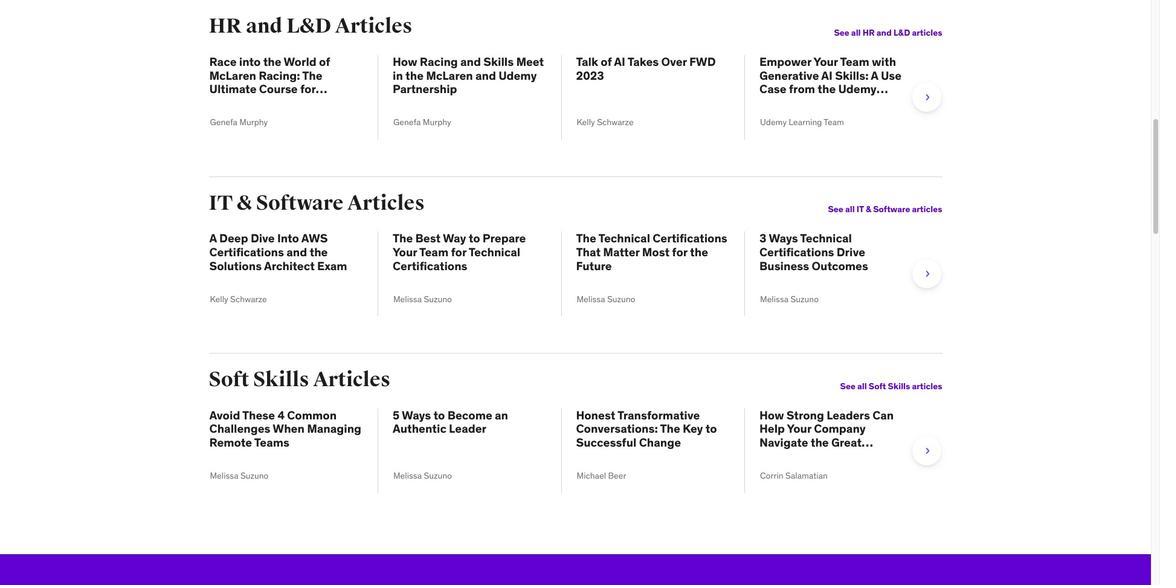 Task type: describe. For each thing, give the bounding box(es) containing it.
ai inside talk of ai takes over fwd 2023
[[614, 54, 626, 69]]

michael
[[577, 470, 606, 481]]

all for soft skills articles
[[858, 381, 867, 392]]

to inside honest transformative conversations: the key to successful change
[[706, 422, 717, 436]]

skills:
[[836, 68, 869, 83]]

3
[[760, 231, 767, 246]]

melissa suzuno for the technical certifications that matter most for the future
[[577, 294, 636, 304]]

aws
[[302, 231, 328, 246]]

leaders
[[827, 408, 870, 422]]

suzuno for authentic
[[424, 470, 452, 481]]

avoid these 4 common challenges when managing remote teams link
[[209, 408, 363, 450]]

common
[[287, 408, 337, 422]]

kelly for a deep dive into aws certifications and the solutions architect exam
[[210, 294, 228, 304]]

soft skills articles
[[209, 367, 391, 392]]

articles for it & software articles
[[913, 204, 943, 215]]

world
[[284, 54, 317, 69]]

successful
[[576, 435, 637, 450]]

empower your team with generative ai skills: a use case from the udemy learning team
[[760, 54, 902, 110]]

meet
[[516, 54, 544, 69]]

3 ways technical certifications drive business outcomes
[[760, 231, 871, 273]]

the inside the technical certifications that matter most for the future
[[690, 245, 709, 259]]

avoid
[[209, 408, 240, 422]]

reshuffle
[[760, 449, 812, 464]]

michael beer
[[577, 470, 627, 481]]

melissa suzuno for the best way to prepare your team for technical certifications
[[394, 294, 452, 304]]

0 horizontal spatial &
[[237, 190, 252, 216]]

business
[[760, 259, 810, 273]]

takes
[[628, 54, 659, 69]]

how strong leaders can help your company navigate the great reshuffle link
[[760, 408, 914, 464]]

challenges
[[209, 422, 271, 436]]

managing
[[307, 422, 362, 436]]

0 horizontal spatial hr
[[209, 14, 242, 39]]

certifications inside the technical certifications that matter most for the future
[[653, 231, 728, 246]]

honest transformative conversations: the key to successful change
[[576, 408, 717, 450]]

3 ways technical certifications drive business outcomes link
[[760, 231, 914, 273]]

your for the best way to prepare your team for technical certifications
[[393, 245, 417, 259]]

melissa for the best way to prepare your team for technical certifications
[[394, 294, 422, 304]]

all for it & software articles
[[846, 204, 855, 215]]

skills for how racing and skills meet in the mclaren and udemy partnership
[[484, 54, 514, 69]]

beer
[[608, 470, 627, 481]]

learning inside empower your team with generative ai skills: a use case from the udemy learning team
[[760, 96, 808, 110]]

the inside a deep dive into aws certifications and the solutions architect exam
[[310, 245, 328, 259]]

certifications inside the best way to prepare your team for technical certifications
[[393, 259, 468, 273]]

change
[[639, 435, 681, 450]]

to inside 5 ways to become an authentic leader
[[434, 408, 445, 422]]

over
[[662, 54, 687, 69]]

it & software articles
[[209, 190, 425, 216]]

certifications inside a deep dive into aws certifications and the solutions architect exam
[[209, 245, 284, 259]]

of inside talk of ai takes over fwd 2023
[[601, 54, 612, 69]]

the best way to prepare your team for technical certifications link
[[393, 231, 547, 273]]

the inside the best way to prepare your team for technical certifications
[[393, 231, 413, 246]]

how for your
[[760, 408, 784, 422]]

ultimate
[[209, 82, 257, 96]]

for inside race into the world of mclaren racing: the ultimate course for motorsport fanatics
[[300, 82, 316, 96]]

melissa for 3 ways technical certifications drive business outcomes
[[761, 294, 789, 304]]

navigate
[[760, 435, 809, 450]]

when
[[273, 422, 305, 436]]

murphy for the
[[423, 117, 451, 128]]

kelly schwarze for talk of ai takes over fwd 2023
[[577, 117, 634, 128]]

empower your team with generative ai skills: a use case from the udemy learning team link
[[760, 54, 914, 110]]

the technical certifications that matter most for the future
[[576, 231, 728, 273]]

articles for hr and l&d articles
[[913, 27, 943, 38]]

partnership
[[393, 82, 457, 96]]

empower
[[760, 54, 812, 69]]

generative
[[760, 68, 819, 83]]

talk of ai takes over fwd 2023
[[576, 54, 716, 83]]

technical inside the best way to prepare your team for technical certifications
[[469, 245, 521, 259]]

genefa for race into the world of mclaren racing: the ultimate course for motorsport fanatics
[[210, 117, 238, 128]]

genefa for how racing and skills meet in the mclaren and udemy partnership
[[394, 117, 421, 128]]

in
[[393, 68, 403, 83]]

hr and l&d articles
[[209, 14, 413, 39]]

articles for hr and l&d articles
[[335, 14, 413, 39]]

of inside race into the world of mclaren racing: the ultimate course for motorsport fanatics
[[319, 54, 330, 69]]

that
[[576, 245, 601, 259]]

leader
[[449, 422, 487, 436]]

deep
[[219, 231, 248, 246]]

2 vertical spatial articles
[[313, 367, 391, 392]]

your inside empower your team with generative ai skills: a use case from the udemy learning team
[[814, 54, 838, 69]]

melissa suzuno for 5 ways to become an authentic leader
[[394, 470, 452, 481]]

dive
[[251, 231, 275, 246]]

the inside race into the world of mclaren racing: the ultimate course for motorsport fanatics
[[302, 68, 323, 83]]

udemy learning team
[[761, 117, 844, 128]]

1 horizontal spatial &
[[866, 204, 872, 215]]

exam
[[317, 259, 347, 273]]

3 articles from the top
[[913, 381, 943, 392]]

how racing and skills meet in the mclaren and udemy partnership
[[393, 54, 544, 96]]

melissa suzuno for 3 ways technical certifications drive business outcomes
[[761, 294, 819, 304]]

suzuno for your
[[424, 294, 452, 304]]

1 horizontal spatial it
[[857, 204, 864, 215]]

talk of ai takes over fwd 2023 link
[[576, 54, 730, 96]]

5 ways to become an authentic leader
[[393, 408, 508, 436]]

the best way to prepare your team for technical certifications
[[393, 231, 526, 273]]

see all soft skills articles link
[[585, 381, 943, 392]]

architect
[[264, 259, 315, 273]]

see all hr and l&d articles
[[834, 27, 943, 38]]

see all hr and l&d articles link
[[585, 27, 943, 38]]

4
[[278, 408, 285, 422]]

skills for see all soft skills articles
[[888, 381, 911, 392]]

articles for it & software articles
[[347, 190, 425, 216]]

suzuno for most
[[608, 294, 636, 304]]

see for hr and l&d articles
[[834, 27, 850, 38]]

your for how strong leaders can help your company navigate the great reshuffle
[[787, 422, 812, 436]]

mclaren inside race into the world of mclaren racing: the ultimate course for motorsport fanatics
[[209, 68, 256, 83]]

outcomes
[[812, 259, 869, 273]]

1 horizontal spatial hr
[[863, 27, 875, 38]]

1 horizontal spatial soft
[[869, 381, 887, 392]]

the inside the technical certifications that matter most for the future
[[576, 231, 597, 246]]

see all soft skills articles
[[841, 381, 943, 392]]

solutions
[[209, 259, 262, 273]]

salamatian
[[786, 470, 828, 481]]

fanatics
[[274, 96, 320, 110]]

into
[[239, 54, 261, 69]]

a deep dive into aws certifications and the solutions architect exam
[[209, 231, 347, 273]]

melissa for the technical certifications that matter most for the future
[[577, 294, 605, 304]]



Task type: vqa. For each thing, say whether or not it's contained in the screenshot.
? Being open to mistakes? Todd recommends taking time to reflect regularly. Get focused and clear on what matters most to you. And remember that there's often a difference between talking the talk and walking the walk — are you prepared to stick to these valu at bottom
no



Task type: locate. For each thing, give the bounding box(es) containing it.
genefa murphy for how racing and skills meet in the mclaren and udemy partnership
[[394, 117, 451, 128]]

of right 'talk'
[[601, 54, 612, 69]]

0 horizontal spatial it
[[209, 190, 233, 216]]

kelly schwarze down solutions
[[210, 294, 267, 304]]

kelly for talk of ai takes over fwd 2023
[[577, 117, 595, 128]]

0 horizontal spatial mclaren
[[209, 68, 256, 83]]

avoid these 4 common challenges when managing remote teams
[[209, 408, 362, 450]]

suzuno down teams
[[241, 470, 269, 481]]

5 ways to become an authentic leader link
[[393, 408, 547, 450]]

genefa murphy down partnership at the top of page
[[394, 117, 451, 128]]

1 vertical spatial ways
[[402, 408, 431, 422]]

0 vertical spatial your
[[814, 54, 838, 69]]

conversations:
[[576, 422, 658, 436]]

the
[[302, 68, 323, 83], [393, 231, 413, 246], [576, 231, 597, 246], [660, 422, 681, 436]]

suzuno down business
[[791, 294, 819, 304]]

soft up can
[[869, 381, 887, 392]]

1 vertical spatial schwarze
[[230, 294, 267, 304]]

how racing and skills meet in the mclaren and udemy partnership link
[[393, 54, 547, 96]]

udemy
[[499, 68, 537, 83], [839, 82, 877, 96], [761, 117, 787, 128]]

0 horizontal spatial software
[[256, 190, 344, 216]]

udemy inside empower your team with generative ai skills: a use case from the udemy learning team
[[839, 82, 877, 96]]

the
[[263, 54, 281, 69], [406, 68, 424, 83], [818, 82, 836, 96], [310, 245, 328, 259], [690, 245, 709, 259], [811, 435, 829, 450]]

schwarze down 2023
[[597, 117, 634, 128]]

an
[[495, 408, 508, 422]]

1 horizontal spatial technical
[[599, 231, 651, 246]]

1 horizontal spatial kelly schwarze
[[577, 117, 634, 128]]

0 horizontal spatial kelly
[[210, 294, 228, 304]]

0 horizontal spatial soft
[[209, 367, 249, 392]]

suzuno for business
[[791, 294, 819, 304]]

genefa
[[210, 117, 238, 128], [394, 117, 421, 128]]

2 vertical spatial all
[[858, 381, 867, 392]]

best
[[416, 231, 441, 246]]

1 horizontal spatial ways
[[769, 231, 798, 246]]

to right way
[[469, 231, 480, 246]]

kelly schwarze down 2023
[[577, 117, 634, 128]]

1 horizontal spatial murphy
[[423, 117, 451, 128]]

suzuno
[[424, 294, 452, 304], [608, 294, 636, 304], [791, 294, 819, 304], [241, 470, 269, 481], [424, 470, 452, 481]]

ai left skills:
[[822, 68, 833, 83]]

suzuno down future
[[608, 294, 636, 304]]

into
[[277, 231, 299, 246]]

technical
[[599, 231, 651, 246], [801, 231, 852, 246], [469, 245, 521, 259]]

motorsport
[[209, 96, 271, 110]]

ai
[[614, 54, 626, 69], [822, 68, 833, 83]]

0 horizontal spatial ways
[[402, 408, 431, 422]]

from
[[789, 82, 816, 96]]

see
[[834, 27, 850, 38], [828, 204, 844, 215], [841, 381, 856, 392]]

0 vertical spatial schwarze
[[597, 117, 634, 128]]

2 horizontal spatial to
[[706, 422, 717, 436]]

1 mclaren from the left
[[209, 68, 256, 83]]

schwarze for and
[[230, 294, 267, 304]]

prepare
[[483, 231, 526, 246]]

certifications inside '3 ways technical certifications drive business outcomes'
[[760, 245, 835, 259]]

all up skills:
[[852, 27, 861, 38]]

2 vertical spatial your
[[787, 422, 812, 436]]

2 genefa from the left
[[394, 117, 421, 128]]

0 vertical spatial see
[[834, 27, 850, 38]]

all
[[852, 27, 861, 38], [846, 204, 855, 215], [858, 381, 867, 392]]

of right world
[[319, 54, 330, 69]]

how inside the how strong leaders can help your company navigate the great reshuffle
[[760, 408, 784, 422]]

a left use
[[871, 68, 879, 83]]

ways inside 5 ways to become an authentic leader
[[402, 408, 431, 422]]

2023
[[576, 68, 604, 83]]

melissa suzuno down business
[[761, 294, 819, 304]]

soft up the avoid
[[209, 367, 249, 392]]

udemy inside how racing and skills meet in the mclaren and udemy partnership
[[499, 68, 537, 83]]

melissa for 5 ways to become an authentic leader
[[394, 470, 422, 481]]

your right "help"
[[787, 422, 812, 436]]

1 genefa murphy from the left
[[210, 117, 268, 128]]

0 horizontal spatial how
[[393, 54, 417, 69]]

ways for 3
[[769, 231, 798, 246]]

murphy down motorsport
[[240, 117, 268, 128]]

company
[[814, 422, 866, 436]]

schwarze
[[597, 117, 634, 128], [230, 294, 267, 304]]

transformative
[[618, 408, 700, 422]]

kelly down solutions
[[210, 294, 228, 304]]

skills up can
[[888, 381, 911, 392]]

& up deep
[[237, 190, 252, 216]]

mclaren inside how racing and skills meet in the mclaren and udemy partnership
[[426, 68, 473, 83]]

ways right 5 on the left bottom of page
[[402, 408, 431, 422]]

to left "become"
[[434, 408, 445, 422]]

0 vertical spatial ways
[[769, 231, 798, 246]]

technical inside '3 ways technical certifications drive business outcomes'
[[801, 231, 852, 246]]

how inside how racing and skills meet in the mclaren and udemy partnership
[[393, 54, 417, 69]]

matter
[[604, 245, 640, 259]]

your inside the best way to prepare your team for technical certifications
[[393, 245, 417, 259]]

1 horizontal spatial genefa
[[394, 117, 421, 128]]

0 horizontal spatial udemy
[[499, 68, 537, 83]]

ways for 5
[[402, 408, 431, 422]]

teams
[[254, 435, 290, 450]]

to inside the best way to prepare your team for technical certifications
[[469, 231, 480, 246]]

the technical certifications that matter most for the future link
[[576, 231, 730, 273]]

the inside how racing and skills meet in the mclaren and udemy partnership
[[406, 68, 424, 83]]

1 horizontal spatial of
[[601, 54, 612, 69]]

1 horizontal spatial skills
[[484, 54, 514, 69]]

learning
[[760, 96, 808, 110], [789, 117, 822, 128]]

genefa murphy down motorsport
[[210, 117, 268, 128]]

with
[[872, 54, 897, 69]]

genefa murphy for race into the world of mclaren racing: the ultimate course for motorsport fanatics
[[210, 117, 268, 128]]

skills up 4
[[253, 367, 309, 392]]

the inside empower your team with generative ai skills: a use case from the udemy learning team
[[818, 82, 836, 96]]

a deep dive into aws certifications and the solutions architect exam link
[[209, 231, 363, 273]]

articles
[[335, 14, 413, 39], [347, 190, 425, 216], [313, 367, 391, 392]]

1 horizontal spatial mclaren
[[426, 68, 473, 83]]

how
[[393, 54, 417, 69], [760, 408, 784, 422]]

technical inside the technical certifications that matter most for the future
[[599, 231, 651, 246]]

a inside empower your team with generative ai skills: a use case from the udemy learning team
[[871, 68, 879, 83]]

can
[[873, 408, 894, 422]]

how left racing
[[393, 54, 417, 69]]

kelly schwarze
[[577, 117, 634, 128], [210, 294, 267, 304]]

see all it & software articles link
[[585, 204, 943, 215]]

and inside a deep dive into aws certifications and the solutions architect exam
[[287, 245, 307, 259]]

1 genefa from the left
[[210, 117, 238, 128]]

1 vertical spatial kelly
[[210, 294, 228, 304]]

l&d
[[287, 14, 331, 39], [894, 27, 911, 38]]

the left best
[[393, 231, 413, 246]]

0 vertical spatial kelly
[[577, 117, 595, 128]]

great
[[832, 435, 862, 450]]

0 horizontal spatial your
[[393, 245, 417, 259]]

see up skills:
[[834, 27, 850, 38]]

articles
[[913, 27, 943, 38], [913, 204, 943, 215], [913, 381, 943, 392]]

these
[[242, 408, 275, 422]]

for inside the technical certifications that matter most for the future
[[672, 245, 688, 259]]

suzuno for when
[[241, 470, 269, 481]]

genefa murphy
[[210, 117, 268, 128], [394, 117, 451, 128]]

skills
[[484, 54, 514, 69], [253, 367, 309, 392], [888, 381, 911, 392]]

1 vertical spatial see
[[828, 204, 844, 215]]

skills inside how racing and skills meet in the mclaren and udemy partnership
[[484, 54, 514, 69]]

authentic
[[393, 422, 447, 436]]

genefa down partnership at the top of page
[[394, 117, 421, 128]]

1 horizontal spatial kelly
[[577, 117, 595, 128]]

1 vertical spatial kelly schwarze
[[210, 294, 267, 304]]

melissa for avoid these 4 common challenges when managing remote teams
[[210, 470, 239, 481]]

1 horizontal spatial udemy
[[761, 117, 787, 128]]

0 vertical spatial all
[[852, 27, 861, 38]]

ways right 3
[[769, 231, 798, 246]]

mclaren
[[209, 68, 256, 83], [426, 68, 473, 83]]

drive
[[837, 245, 866, 259]]

l&d up with
[[894, 27, 911, 38]]

1 murphy from the left
[[240, 117, 268, 128]]

remote
[[209, 435, 252, 450]]

1 horizontal spatial how
[[760, 408, 784, 422]]

for inside the best way to prepare your team for technical certifications
[[451, 245, 467, 259]]

team inside the best way to prepare your team for technical certifications
[[420, 245, 449, 259]]

0 horizontal spatial schwarze
[[230, 294, 267, 304]]

suzuno down authentic
[[424, 470, 452, 481]]

1 articles from the top
[[913, 27, 943, 38]]

1 horizontal spatial a
[[871, 68, 879, 83]]

0 vertical spatial a
[[871, 68, 879, 83]]

ways
[[769, 231, 798, 246], [402, 408, 431, 422]]

corrin
[[761, 470, 784, 481]]

articles up in
[[335, 14, 413, 39]]

skills left meet
[[484, 54, 514, 69]]

1 horizontal spatial schwarze
[[597, 117, 634, 128]]

5
[[393, 408, 400, 422]]

2 mclaren from the left
[[426, 68, 473, 83]]

future
[[576, 259, 612, 273]]

0 vertical spatial kelly schwarze
[[577, 117, 634, 128]]

murphy for racing:
[[240, 117, 268, 128]]

it
[[209, 190, 233, 216], [857, 204, 864, 215]]

talk
[[576, 54, 599, 69]]

kelly down 2023
[[577, 117, 595, 128]]

all up drive
[[846, 204, 855, 215]]

1 vertical spatial articles
[[913, 204, 943, 215]]

0 horizontal spatial technical
[[469, 245, 521, 259]]

the left key
[[660, 422, 681, 436]]

for down world
[[300, 82, 316, 96]]

use
[[881, 68, 902, 83]]

1 vertical spatial articles
[[347, 190, 425, 216]]

melissa suzuno
[[394, 294, 452, 304], [577, 294, 636, 304], [761, 294, 819, 304], [210, 470, 269, 481], [394, 470, 452, 481]]

0 horizontal spatial ai
[[614, 54, 626, 69]]

ai inside empower your team with generative ai skills: a use case from the udemy learning team
[[822, 68, 833, 83]]

your left way
[[393, 245, 417, 259]]

melissa suzuno down the best way to prepare your team for technical certifications
[[394, 294, 452, 304]]

0 horizontal spatial for
[[300, 82, 316, 96]]

articles up best
[[347, 190, 425, 216]]

1 vertical spatial a
[[209, 231, 217, 246]]

for right best
[[451, 245, 467, 259]]

honest
[[576, 408, 616, 422]]

melissa suzuno for avoid these 4 common challenges when managing remote teams
[[210, 470, 269, 481]]

ways inside '3 ways technical certifications drive business outcomes'
[[769, 231, 798, 246]]

all for hr and l&d articles
[[852, 27, 861, 38]]

all up leaders
[[858, 381, 867, 392]]

& up 3 ways technical certifications drive business outcomes link
[[866, 204, 872, 215]]

0 horizontal spatial a
[[209, 231, 217, 246]]

it up drive
[[857, 204, 864, 215]]

1 horizontal spatial your
[[787, 422, 812, 436]]

2 horizontal spatial for
[[672, 245, 688, 259]]

the inside race into the world of mclaren racing: the ultimate course for motorsport fanatics
[[263, 54, 281, 69]]

learning down from
[[789, 117, 822, 128]]

your up from
[[814, 54, 838, 69]]

1 vertical spatial learning
[[789, 117, 822, 128]]

2 murphy from the left
[[423, 117, 451, 128]]

2 horizontal spatial skills
[[888, 381, 911, 392]]

for right most
[[672, 245, 688, 259]]

0 vertical spatial how
[[393, 54, 417, 69]]

schwarze down solutions
[[230, 294, 267, 304]]

genefa down motorsport
[[210, 117, 238, 128]]

learning up "udemy learning team"
[[760, 96, 808, 110]]

racing:
[[259, 68, 300, 83]]

1 vertical spatial how
[[760, 408, 784, 422]]

0 horizontal spatial genefa murphy
[[210, 117, 268, 128]]

kelly schwarze for a deep dive into aws certifications and the solutions architect exam
[[210, 294, 267, 304]]

0 horizontal spatial murphy
[[240, 117, 268, 128]]

2 horizontal spatial your
[[814, 54, 838, 69]]

0 horizontal spatial skills
[[253, 367, 309, 392]]

hr up race
[[209, 14, 242, 39]]

the up fanatics on the left of the page
[[302, 68, 323, 83]]

l&d up world
[[287, 14, 331, 39]]

how down see all soft skills articles link
[[760, 408, 784, 422]]

1 horizontal spatial ai
[[822, 68, 833, 83]]

to right key
[[706, 422, 717, 436]]

suzuno down the best way to prepare your team for technical certifications
[[424, 294, 452, 304]]

strong
[[787, 408, 825, 422]]

2 horizontal spatial udemy
[[839, 82, 877, 96]]

2 genefa murphy from the left
[[394, 117, 451, 128]]

murphy
[[240, 117, 268, 128], [423, 117, 451, 128]]

mclaren up motorsport
[[209, 68, 256, 83]]

melissa suzuno down the remote
[[210, 470, 269, 481]]

melissa suzuno down future
[[577, 294, 636, 304]]

2 articles from the top
[[913, 204, 943, 215]]

a left deep
[[209, 231, 217, 246]]

0 vertical spatial articles
[[913, 27, 943, 38]]

hr up with
[[863, 27, 875, 38]]

1 horizontal spatial genefa murphy
[[394, 117, 451, 128]]

how strong leaders can help your company navigate the great reshuffle
[[760, 408, 894, 464]]

mclaren right in
[[426, 68, 473, 83]]

schwarze for 2023
[[597, 117, 634, 128]]

1 of from the left
[[319, 54, 330, 69]]

way
[[443, 231, 466, 246]]

melissa suzuno down authentic
[[394, 470, 452, 481]]

1 vertical spatial your
[[393, 245, 417, 259]]

2 of from the left
[[601, 54, 612, 69]]

case
[[760, 82, 787, 96]]

1 horizontal spatial software
[[874, 204, 911, 215]]

0 vertical spatial articles
[[335, 14, 413, 39]]

see for soft skills articles
[[841, 381, 856, 392]]

and
[[246, 14, 283, 39], [877, 27, 892, 38], [461, 54, 481, 69], [476, 68, 496, 83], [287, 245, 307, 259]]

course
[[259, 82, 298, 96]]

0 vertical spatial learning
[[760, 96, 808, 110]]

murphy down partnership at the top of page
[[423, 117, 451, 128]]

1 horizontal spatial to
[[469, 231, 480, 246]]

1 horizontal spatial for
[[451, 245, 467, 259]]

1 horizontal spatial l&d
[[894, 27, 911, 38]]

2 vertical spatial articles
[[913, 381, 943, 392]]

your inside the how strong leaders can help your company navigate the great reshuffle
[[787, 422, 812, 436]]

the inside honest transformative conversations: the key to successful change
[[660, 422, 681, 436]]

corrin salamatian
[[761, 470, 828, 481]]

it up deep
[[209, 190, 233, 216]]

the inside the how strong leaders can help your company navigate the great reshuffle
[[811, 435, 829, 450]]

become
[[448, 408, 493, 422]]

fwd
[[690, 54, 716, 69]]

articles up managing on the bottom of page
[[313, 367, 391, 392]]

0 horizontal spatial genefa
[[210, 117, 238, 128]]

ai left takes
[[614, 54, 626, 69]]

see up 3 ways technical certifications drive business outcomes link
[[828, 204, 844, 215]]

0 horizontal spatial kelly schwarze
[[210, 294, 267, 304]]

2 vertical spatial see
[[841, 381, 856, 392]]

0 horizontal spatial of
[[319, 54, 330, 69]]

0 horizontal spatial l&d
[[287, 14, 331, 39]]

see for it & software articles
[[828, 204, 844, 215]]

see up leaders
[[841, 381, 856, 392]]

to
[[469, 231, 480, 246], [434, 408, 445, 422], [706, 422, 717, 436]]

the up future
[[576, 231, 597, 246]]

race into the world of mclaren racing: the ultimate course for motorsport fanatics
[[209, 54, 330, 110]]

2 horizontal spatial technical
[[801, 231, 852, 246]]

a inside a deep dive into aws certifications and the solutions architect exam
[[209, 231, 217, 246]]

1 vertical spatial all
[[846, 204, 855, 215]]

&
[[237, 190, 252, 216], [866, 204, 872, 215]]

0 horizontal spatial to
[[434, 408, 445, 422]]

see all it & software articles
[[828, 204, 943, 215]]

how for in
[[393, 54, 417, 69]]



